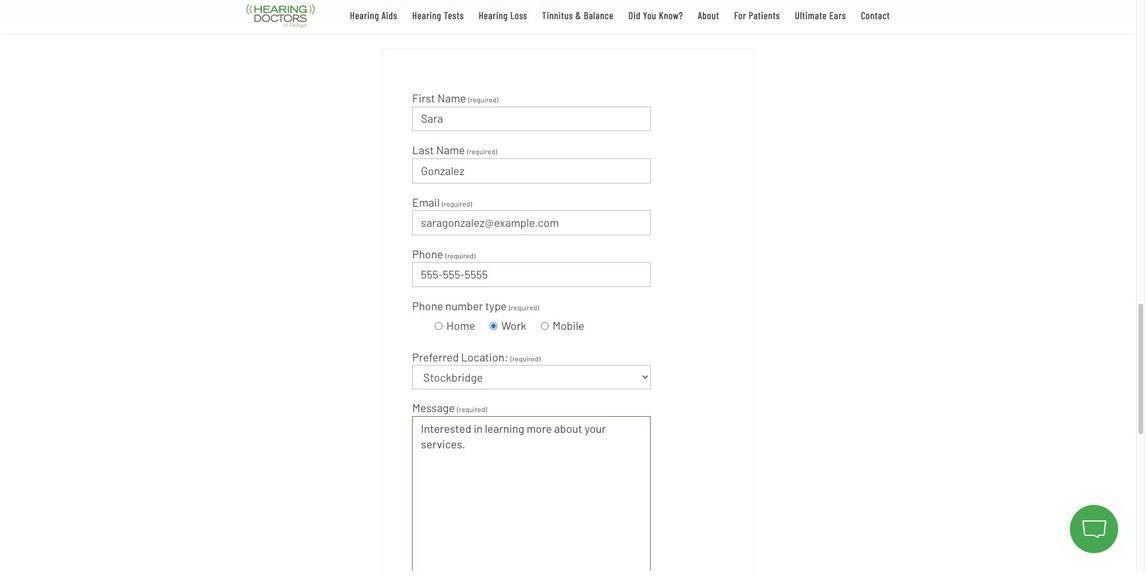 Task type: locate. For each thing, give the bounding box(es) containing it.
yourname@domain.com email field
[[412, 211, 651, 236]]

John text field
[[412, 106, 651, 131]]

hearing doctors of georgia image
[[246, 4, 315, 28]]

Smith text field
[[412, 159, 651, 184]]

None radio
[[435, 323, 442, 331], [489, 323, 497, 331], [541, 323, 548, 331], [435, 323, 442, 331], [489, 323, 497, 331], [541, 323, 548, 331]]



Task type: describe. For each thing, give the bounding box(es) containing it.
How can we help? text field
[[412, 417, 651, 572]]

xxx-xxx-xxxx text field
[[412, 263, 651, 288]]



Task type: vqa. For each thing, say whether or not it's contained in the screenshot.
Smith text field
yes



